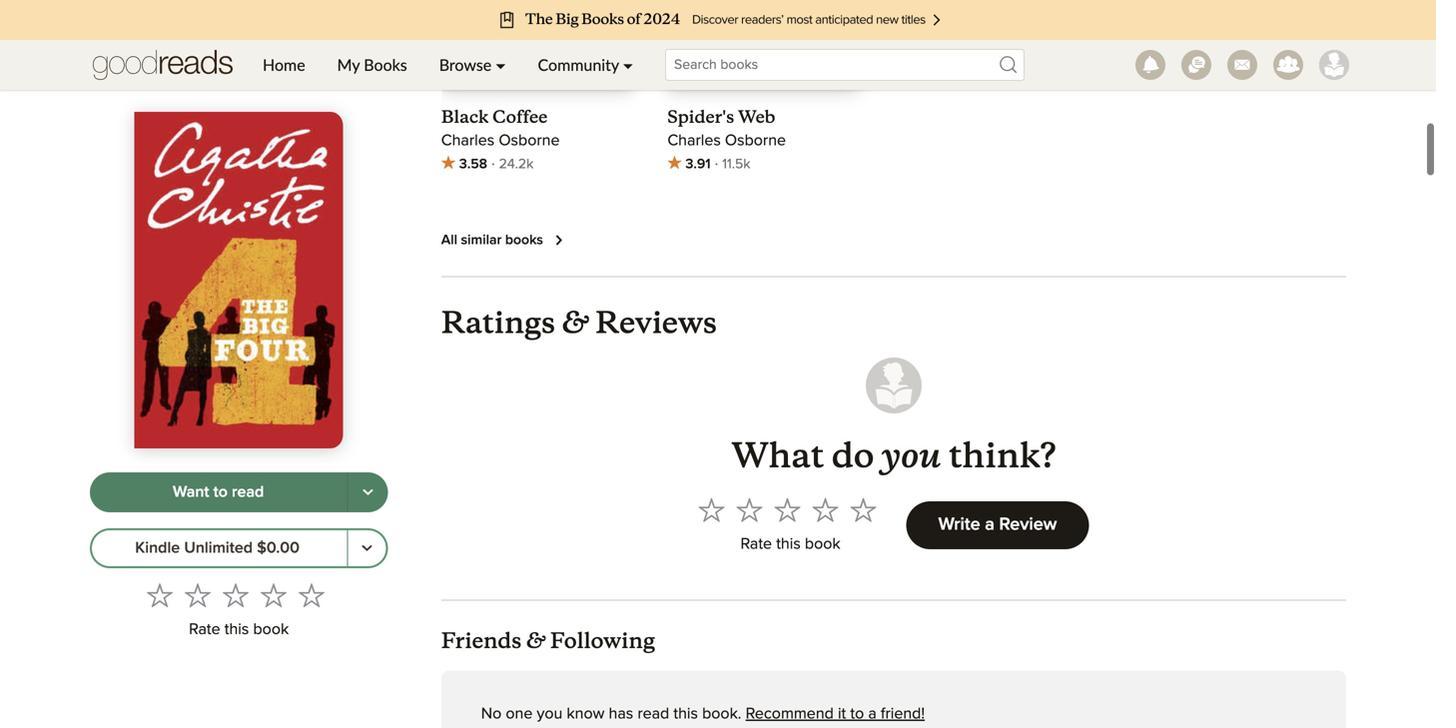 Task type: vqa. For each thing, say whether or not it's contained in the screenshot.
second 0 Likes link
no



Task type: locate. For each thing, give the bounding box(es) containing it.
to right want
[[213, 484, 228, 500]]

rate 1 out of 5 image for rate 2 out of 5 icon
[[147, 582, 173, 608]]

1 vertical spatial this
[[224, 622, 249, 638]]

▾ for browse ▾
[[496, 55, 506, 74]]

book for rate 3 out of 5 icon at the bottom of page
[[253, 622, 289, 638]]

1 vertical spatial a
[[868, 706, 877, 722]]

▾ right browse
[[496, 55, 506, 74]]

1 osborne from the left
[[499, 133, 560, 149]]

rate 4 out of 5 image right rate 3 out of 5 icon at the bottom of page
[[261, 582, 287, 608]]

0 horizontal spatial book
[[253, 622, 289, 638]]

this for rate 3 out of 5 icon at the bottom of page
[[224, 622, 249, 638]]

a
[[985, 516, 995, 534], [868, 706, 877, 722]]

ratings
[[441, 304, 556, 342]]

1 horizontal spatial charles
[[668, 133, 721, 149]]

rate this book down rate 3 out of 5 icon at the bottom of page
[[189, 622, 289, 638]]

0 horizontal spatial read
[[232, 484, 264, 500]]

1 vertical spatial rate
[[189, 622, 220, 638]]

1 charles from the left
[[441, 133, 495, 149]]

book.
[[702, 706, 742, 722]]

rate 4 out of 5 image
[[813, 497, 839, 523], [261, 582, 287, 608]]

my books
[[337, 55, 407, 74]]

0 horizontal spatial rate this book element
[[90, 576, 388, 645]]

read
[[232, 484, 264, 500], [638, 706, 669, 722]]

2 vertical spatial this
[[674, 706, 698, 722]]

rate 2 out of 5 image
[[737, 497, 763, 523]]

book down $0.00
[[253, 622, 289, 638]]

0 vertical spatial to
[[213, 484, 228, 500]]

to right it
[[850, 706, 864, 722]]

1 vertical spatial book
[[253, 622, 289, 638]]

1 horizontal spatial to
[[850, 706, 864, 722]]

0 horizontal spatial you
[[537, 706, 563, 722]]

you
[[882, 427, 941, 477], [537, 706, 563, 722]]

kindle unlimited $0.00 link
[[90, 528, 348, 568]]

rate 5 out of 5 image for rate 3 out of 5 icon at the bottom of page
[[299, 582, 325, 608]]

rate 4 out of 5 image for 'rate 5 out of 5' image related to rate 3 out of 5 icon at the bottom of page
[[261, 582, 287, 608]]

1 vertical spatial rate this book element
[[90, 576, 388, 645]]

kindle unlimited $0.00
[[135, 540, 300, 556]]

rate down rate 2 out of 5 image
[[741, 536, 772, 552]]

&
[[562, 298, 589, 342], [527, 623, 546, 654]]

3.58 stars, 24.2 thousand ratings figure
[[441, 152, 636, 176]]

1 vertical spatial rate 5 out of 5 image
[[299, 582, 325, 608]]

this
[[776, 536, 801, 552], [224, 622, 249, 638], [674, 706, 698, 722]]

0 horizontal spatial rate 4 out of 5 image
[[261, 582, 287, 608]]

1 vertical spatial rating 0 out of 5 group
[[141, 576, 331, 614]]

rating 0 out of 5 group inside the rate this book "element"
[[141, 576, 331, 614]]

0 horizontal spatial rate 5 out of 5 image
[[299, 582, 325, 608]]

0 vertical spatial rate 4 out of 5 image
[[813, 497, 839, 523]]

1 vertical spatial you
[[537, 706, 563, 722]]

rate 5 out of 5 image down do
[[851, 497, 877, 523]]

to
[[213, 484, 228, 500], [850, 706, 864, 722]]

2 ▾ from the left
[[623, 55, 633, 74]]

0 vertical spatial &
[[562, 298, 589, 342]]

rate 4 out of 5 image right rate 3 out of 5 image on the right bottom of the page
[[813, 497, 839, 523]]

read right want
[[232, 484, 264, 500]]

unlimited
[[184, 540, 253, 556]]

1 vertical spatial rate 1 out of 5 image
[[147, 582, 173, 608]]

my
[[337, 55, 360, 74]]

None search field
[[649, 49, 1041, 81]]

0 vertical spatial rate 5 out of 5 image
[[851, 497, 877, 523]]

rate this book element
[[693, 491, 883, 560], [90, 576, 388, 645]]

2 charles from the left
[[668, 133, 721, 149]]

write a review
[[938, 516, 1057, 534]]

0 horizontal spatial rate
[[189, 622, 220, 638]]

1 horizontal spatial rate 4 out of 5 image
[[813, 497, 839, 523]]

1 horizontal spatial rate
[[741, 536, 772, 552]]

browse ▾ link
[[423, 40, 522, 90]]

this left book.
[[674, 706, 698, 722]]

1 vertical spatial &
[[527, 623, 546, 654]]

community ▾ link
[[522, 40, 649, 90]]

rate this book down rate 3 out of 5 image on the right bottom of the page
[[741, 536, 841, 552]]

1 horizontal spatial ▾
[[623, 55, 633, 74]]

a left friend!
[[868, 706, 877, 722]]

rate this book
[[741, 536, 841, 552], [189, 622, 289, 638]]

charles up 3.91
[[668, 133, 721, 149]]

1 horizontal spatial read
[[638, 706, 669, 722]]

all similar books
[[441, 233, 543, 247]]

0 horizontal spatial &
[[527, 623, 546, 654]]

this down rate 3 out of 5 image on the right bottom of the page
[[776, 536, 801, 552]]

0 horizontal spatial this
[[224, 622, 249, 638]]

a inside 'button'
[[985, 516, 995, 534]]

community
[[538, 55, 619, 74]]

0 horizontal spatial profile image for sam green. image
[[866, 358, 922, 413]]

▾ right the community
[[623, 55, 633, 74]]

1 horizontal spatial rating 0 out of 5 group
[[693, 491, 883, 529]]

rate down rate 2 out of 5 icon
[[189, 622, 220, 638]]

& right "friends"
[[527, 623, 546, 654]]

rate this book for rate 3 out of 5 icon at the bottom of page
[[189, 622, 289, 638]]

0 vertical spatial read
[[232, 484, 264, 500]]

0 vertical spatial book
[[805, 536, 841, 552]]

1 horizontal spatial rate 5 out of 5 image
[[851, 497, 877, 523]]

rate 1 out of 5 image left rate 2 out of 5 image
[[699, 497, 725, 523]]

1 vertical spatial rate this book
[[189, 622, 289, 638]]

1 horizontal spatial rate this book
[[741, 536, 841, 552]]

0 vertical spatial rate
[[741, 536, 772, 552]]

rate 2 out of 5 image
[[185, 582, 211, 608]]

1 horizontal spatial rate this book element
[[693, 491, 883, 560]]

rate 1 out of 5 image left rate 2 out of 5 icon
[[147, 582, 173, 608]]

osborne up 3.58 stars, 24.2 thousand ratings figure
[[499, 133, 560, 149]]

osborne
[[499, 133, 560, 149], [725, 133, 786, 149]]

this for rate 3 out of 5 image on the right bottom of the page
[[776, 536, 801, 552]]

want to read button
[[90, 472, 348, 512]]

charles down "black"
[[441, 133, 495, 149]]

rate this book element down 'what'
[[693, 491, 883, 560]]

0 horizontal spatial ▾
[[496, 55, 506, 74]]

think?
[[949, 434, 1056, 477]]

0 horizontal spatial to
[[213, 484, 228, 500]]

rate 5 out of 5 image
[[851, 497, 877, 523], [299, 582, 325, 608]]

0 horizontal spatial osborne
[[499, 133, 560, 149]]

charles inside spider's web charles osborne
[[668, 133, 721, 149]]

charles
[[441, 133, 495, 149], [668, 133, 721, 149]]

2 osborne from the left
[[725, 133, 786, 149]]

ratings & reviews
[[441, 298, 717, 342]]

2 horizontal spatial this
[[776, 536, 801, 552]]

osborne inside spider's web charles osborne
[[725, 133, 786, 149]]

1 horizontal spatial book
[[805, 536, 841, 552]]

read right has
[[638, 706, 669, 722]]

what
[[732, 434, 824, 477]]

▾
[[496, 55, 506, 74], [623, 55, 633, 74]]

recommend it to a friend! link
[[746, 706, 925, 722]]

1 horizontal spatial rate 1 out of 5 image
[[699, 497, 725, 523]]

0 vertical spatial a
[[985, 516, 995, 534]]

you right one
[[537, 706, 563, 722]]

▾ inside "link"
[[496, 55, 506, 74]]

home link
[[247, 40, 321, 90]]

rate 5 out of 5 image down $0.00
[[299, 582, 325, 608]]

rating 0 out of 5 group down kindle unlimited $0.00 link
[[141, 576, 331, 614]]

profile image for sam green. image
[[1319, 50, 1349, 80], [866, 358, 922, 413]]

osborne inside black coffee charles osborne
[[499, 133, 560, 149]]

1 horizontal spatial this
[[674, 706, 698, 722]]

1 horizontal spatial profile image for sam green. image
[[1319, 50, 1349, 80]]

0 vertical spatial rate this book
[[741, 536, 841, 552]]

0 vertical spatial you
[[882, 427, 941, 477]]

rate 1 out of 5 image
[[699, 497, 725, 523], [147, 582, 173, 608]]

books
[[364, 55, 407, 74]]

rating 0 out of 5 group
[[693, 491, 883, 529], [141, 576, 331, 614]]

0 horizontal spatial rate 1 out of 5 image
[[147, 582, 173, 608]]

1 vertical spatial profile image for sam green. image
[[866, 358, 922, 413]]

rate this book for rate 3 out of 5 image on the right bottom of the page
[[741, 536, 841, 552]]

0 horizontal spatial charles
[[441, 133, 495, 149]]

1 horizontal spatial &
[[562, 298, 589, 342]]

rate this book element down kindle unlimited $0.00 link
[[90, 576, 388, 645]]

1 vertical spatial rate 4 out of 5 image
[[261, 582, 287, 608]]

book down do
[[805, 536, 841, 552]]

a right write
[[985, 516, 995, 534]]

similar
[[461, 233, 502, 247]]

know
[[567, 706, 605, 722]]

0 vertical spatial this
[[776, 536, 801, 552]]

recommend
[[746, 706, 834, 722]]

rate
[[741, 536, 772, 552], [189, 622, 220, 638]]

1 horizontal spatial a
[[985, 516, 995, 534]]

web
[[738, 106, 775, 128]]

0 vertical spatial rating 0 out of 5 group
[[693, 491, 883, 529]]

book
[[805, 536, 841, 552], [253, 622, 289, 638]]

1 horizontal spatial you
[[882, 427, 941, 477]]

osborne for coffee
[[499, 133, 560, 149]]

all
[[441, 233, 457, 247]]

write
[[938, 516, 981, 534]]

you right do
[[882, 427, 941, 477]]

no
[[481, 706, 502, 722]]

rate 4 out of 5 image for 'rate 5 out of 5' image for rate 3 out of 5 image on the right bottom of the page
[[813, 497, 839, 523]]

& right ratings
[[562, 298, 589, 342]]

0 vertical spatial profile image for sam green. image
[[1319, 50, 1349, 80]]

charles inside black coffee charles osborne
[[441, 133, 495, 149]]

1 ▾ from the left
[[496, 55, 506, 74]]

rate for rate 2 out of 5 icon
[[189, 622, 220, 638]]

rate 5 out of 5 image for rate 3 out of 5 image on the right bottom of the page
[[851, 497, 877, 523]]

friends & following
[[441, 623, 655, 654]]

this down rate 3 out of 5 icon at the bottom of page
[[224, 622, 249, 638]]

kindle
[[135, 540, 180, 556]]

no one you know has read this book. recommend it to a friend!
[[481, 706, 925, 722]]

0 horizontal spatial rating 0 out of 5 group
[[141, 576, 331, 614]]

0 vertical spatial rate 1 out of 5 image
[[699, 497, 725, 523]]

1 vertical spatial to
[[850, 706, 864, 722]]

0 horizontal spatial rate this book
[[189, 622, 289, 638]]

rating 0 out of 5 group for the bottom the rate this book "element"
[[141, 576, 331, 614]]

1 horizontal spatial osborne
[[725, 133, 786, 149]]

rate 3 out of 5 image
[[223, 582, 249, 608]]

osborne down web
[[725, 133, 786, 149]]

rating 0 out of 5 group down 'what'
[[693, 491, 883, 529]]



Task type: describe. For each thing, give the bounding box(es) containing it.
rate 3 out of 5 image
[[775, 497, 801, 523]]

my books link
[[321, 40, 423, 90]]

has
[[609, 706, 633, 722]]

black
[[441, 106, 489, 128]]

all similar books link
[[441, 228, 571, 252]]

charles for spider's
[[668, 133, 721, 149]]

osborne for web
[[725, 133, 786, 149]]

rating 0 out of 5 group for top the rate this book "element"
[[693, 491, 883, 529]]

3.91
[[686, 157, 711, 171]]

review
[[999, 516, 1057, 534]]

spider's web charles osborne
[[668, 106, 786, 149]]

home image
[[93, 40, 233, 90]]

black coffee charles osborne
[[441, 106, 560, 149]]

browse ▾
[[439, 55, 506, 74]]

0 horizontal spatial a
[[868, 706, 877, 722]]

coffee
[[493, 106, 548, 128]]

what do you think?
[[732, 427, 1056, 477]]

1 vertical spatial read
[[638, 706, 669, 722]]

0 vertical spatial rate this book element
[[693, 491, 883, 560]]

community ▾
[[538, 55, 633, 74]]

books
[[505, 233, 543, 247]]

friend!
[[881, 706, 925, 722]]

write a review button
[[907, 501, 1089, 549]]

$0.00
[[257, 540, 300, 556]]

to inside button
[[213, 484, 228, 500]]

you for what do you think?
[[882, 427, 941, 477]]

24.2k
[[499, 157, 534, 171]]

spider's
[[668, 106, 734, 128]]

it
[[838, 706, 846, 722]]

▾ for community ▾
[[623, 55, 633, 74]]

& for ratings & reviews
[[562, 298, 589, 342]]

want to read
[[173, 484, 264, 500]]

charles for black
[[441, 133, 495, 149]]

rate for rate 2 out of 5 image
[[741, 536, 772, 552]]

one
[[506, 706, 533, 722]]

want
[[173, 484, 209, 500]]

read inside button
[[232, 484, 264, 500]]

book for rate 3 out of 5 image on the right bottom of the page
[[805, 536, 841, 552]]

reviews
[[595, 304, 717, 342]]

friends
[[441, 627, 522, 654]]

& for friends & following
[[527, 623, 546, 654]]

do
[[832, 434, 874, 477]]

following
[[550, 627, 655, 654]]

3.91 stars, 11.5 thousand ratings figure
[[668, 152, 862, 176]]

3.58
[[459, 157, 487, 171]]

11.5k
[[722, 157, 751, 171]]

rate 1 out of 5 image for rate 2 out of 5 image
[[699, 497, 725, 523]]

browse
[[439, 55, 492, 74]]

Search by book title or ISBN text field
[[665, 49, 1025, 81]]

home
[[263, 55, 305, 74]]

you for no one you know has read this book. recommend it to a friend!
[[537, 706, 563, 722]]



